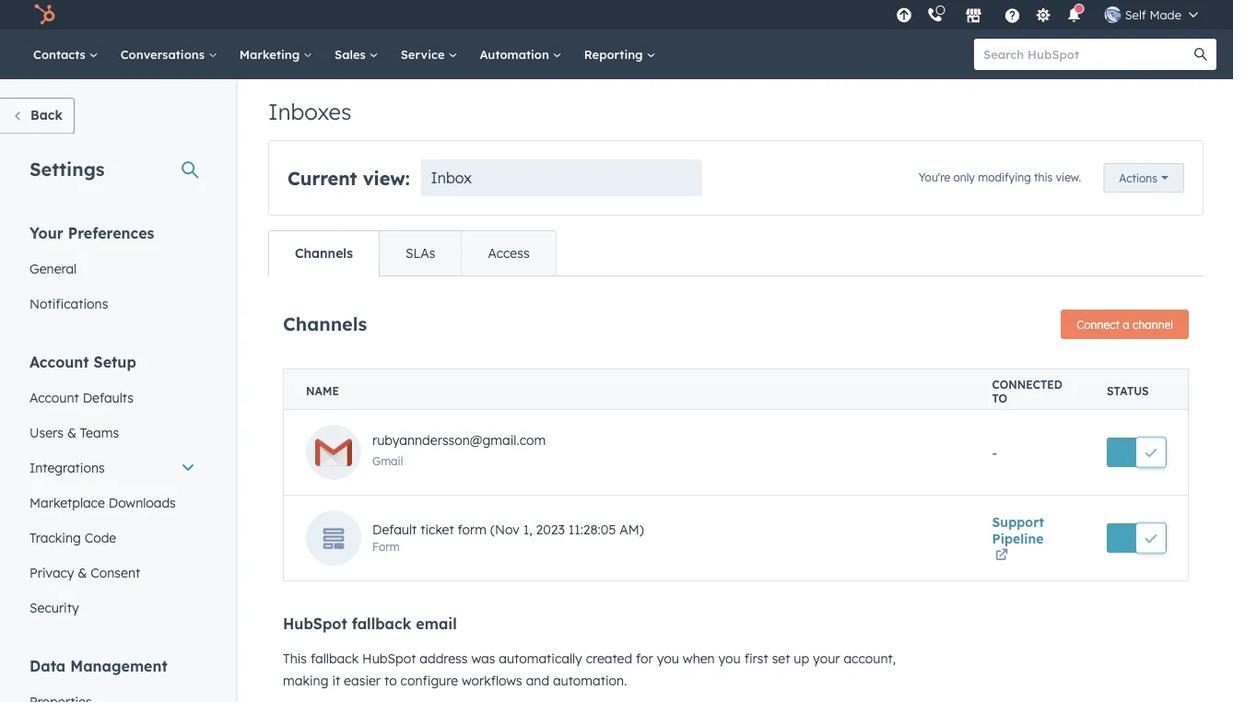 Task type: locate. For each thing, give the bounding box(es) containing it.
1 vertical spatial account
[[30, 390, 79, 406]]

1 vertical spatial &
[[78, 565, 87, 581]]

tracking code link
[[18, 521, 207, 556]]

downloads
[[109, 495, 176, 511]]

service link
[[390, 30, 469, 79]]

modifying
[[979, 170, 1032, 184]]

ticket
[[421, 522, 454, 538]]

support
[[993, 514, 1045, 530]]

your
[[813, 651, 841, 667]]

account up users
[[30, 390, 79, 406]]

marketplaces button
[[955, 0, 994, 30]]

link opens in a new window image
[[996, 550, 1009, 563], [996, 550, 1009, 563]]

(nov
[[491, 522, 520, 538]]

1 horizontal spatial to
[[993, 391, 1008, 405]]

tab list
[[268, 231, 557, 277]]

security
[[30, 600, 79, 616]]

channels inside banner
[[283, 312, 367, 335]]

and
[[526, 673, 550, 689]]

0 vertical spatial fallback
[[352, 615, 412, 634]]

1 vertical spatial channels
[[283, 312, 367, 335]]

to up -
[[993, 391, 1008, 405]]

fallback up it
[[311, 651, 359, 667]]

actions
[[1120, 171, 1158, 185]]

1 you from the left
[[657, 651, 680, 667]]

notifications image
[[1067, 8, 1083, 25]]

this fallback hubspot address was automatically created for you when you first set up your account, making it easier to configure workflows and automation.
[[283, 651, 896, 689]]

channels down current
[[295, 245, 353, 261]]

1 vertical spatial fallback
[[311, 651, 359, 667]]

2 account from the top
[[30, 390, 79, 406]]

tab list containing channels
[[268, 231, 557, 277]]

1 horizontal spatial hubspot
[[363, 651, 416, 667]]

account for account defaults
[[30, 390, 79, 406]]

your preferences
[[30, 224, 154, 242]]

channels up the name
[[283, 312, 367, 335]]

workflows
[[462, 673, 523, 689]]

1 vertical spatial hubspot
[[363, 651, 416, 667]]

channels inside tab list
[[295, 245, 353, 261]]

&
[[67, 425, 76, 441], [78, 565, 87, 581]]

name
[[306, 385, 339, 398]]

general link
[[18, 251, 207, 286]]

you
[[657, 651, 680, 667], [719, 651, 741, 667]]

notifications button
[[1059, 0, 1091, 30]]

security link
[[18, 591, 207, 626]]

preferences
[[68, 224, 154, 242]]

first
[[745, 651, 769, 667]]

notifications
[[30, 296, 108, 312]]

to right the easier at the bottom
[[385, 673, 397, 689]]

actions button
[[1104, 163, 1185, 193]]

account defaults link
[[18, 380, 207, 415]]

calling icon image
[[927, 7, 944, 24]]

2 you from the left
[[719, 651, 741, 667]]

created
[[586, 651, 633, 667]]

1,
[[524, 522, 533, 538]]

connect a channel
[[1077, 318, 1174, 332]]

up
[[794, 651, 810, 667]]

0 vertical spatial channels
[[295, 245, 353, 261]]

am)
[[620, 522, 644, 538]]

0 vertical spatial to
[[993, 391, 1008, 405]]

0 horizontal spatial you
[[657, 651, 680, 667]]

marketing
[[240, 47, 303, 62]]

privacy
[[30, 565, 74, 581]]

channels banner
[[283, 304, 1190, 339]]

0 vertical spatial account
[[30, 353, 89, 371]]

account
[[30, 353, 89, 371], [30, 390, 79, 406]]

0 vertical spatial hubspot
[[283, 615, 347, 634]]

address
[[420, 651, 468, 667]]

1 horizontal spatial you
[[719, 651, 741, 667]]

set
[[772, 651, 791, 667]]

view:
[[363, 166, 410, 190]]

current view:
[[288, 166, 410, 190]]

0 horizontal spatial hubspot
[[283, 615, 347, 634]]

when
[[683, 651, 715, 667]]

account defaults
[[30, 390, 134, 406]]

1 horizontal spatial &
[[78, 565, 87, 581]]

you right the for
[[657, 651, 680, 667]]

tracking code
[[30, 530, 116, 546]]

slas
[[406, 245, 436, 261]]

automation link
[[469, 30, 573, 79]]

hubspot link
[[22, 4, 69, 26]]

you left first
[[719, 651, 741, 667]]

search image
[[1195, 48, 1208, 61]]

help button
[[998, 0, 1029, 30]]

& for privacy
[[78, 565, 87, 581]]

hubspot up the easier at the bottom
[[363, 651, 416, 667]]

integrations
[[30, 460, 105, 476]]

& right users
[[67, 425, 76, 441]]

fallback left email
[[352, 615, 412, 634]]

back link
[[0, 98, 75, 134]]

account up account defaults
[[30, 353, 89, 371]]

channels
[[295, 245, 353, 261], [283, 312, 367, 335]]

settings image
[[1036, 8, 1052, 24]]

0 vertical spatial &
[[67, 425, 76, 441]]

channel
[[1133, 318, 1174, 332]]

self
[[1126, 7, 1147, 22]]

0 horizontal spatial &
[[67, 425, 76, 441]]

this
[[1035, 170, 1053, 184]]

data management element
[[18, 656, 207, 703]]

fallback inside this fallback hubspot address was automatically created for you when you first set up your account, making it easier to configure workflows and automation.
[[311, 651, 359, 667]]

to
[[993, 391, 1008, 405], [385, 673, 397, 689]]

form
[[458, 522, 487, 538]]

made
[[1150, 7, 1182, 22]]

connected to
[[993, 378, 1063, 405]]

making
[[283, 673, 329, 689]]

hubspot up "this" on the bottom left
[[283, 615, 347, 634]]

1 account from the top
[[30, 353, 89, 371]]

access link
[[462, 231, 556, 276]]

slas link
[[379, 231, 462, 276]]

1 vertical spatial to
[[385, 673, 397, 689]]

search button
[[1186, 39, 1217, 70]]

this
[[283, 651, 307, 667]]

inbox button
[[421, 160, 703, 196]]

gmail
[[373, 454, 403, 468]]

0 horizontal spatial to
[[385, 673, 397, 689]]

self made
[[1126, 7, 1182, 22]]

& right privacy
[[78, 565, 87, 581]]

account,
[[844, 651, 896, 667]]



Task type: describe. For each thing, give the bounding box(es) containing it.
conversations link
[[109, 30, 229, 79]]

back
[[30, 107, 63, 123]]

users & teams
[[30, 425, 119, 441]]

automatically
[[499, 651, 583, 667]]

-
[[993, 445, 998, 461]]

support pipeline link
[[993, 514, 1045, 563]]

configure
[[401, 673, 458, 689]]

sales link
[[324, 30, 390, 79]]

account for account setup
[[30, 353, 89, 371]]

account setup
[[30, 353, 136, 371]]

Search HubSpot search field
[[975, 39, 1201, 70]]

view.
[[1057, 170, 1082, 184]]

easier
[[344, 673, 381, 689]]

fallback for hubspot
[[311, 651, 359, 667]]

to inside connected to
[[993, 391, 1008, 405]]

contacts
[[33, 47, 89, 62]]

connect
[[1077, 318, 1120, 332]]

help image
[[1005, 8, 1022, 25]]

settings link
[[1033, 5, 1056, 24]]

was
[[472, 651, 496, 667]]

your
[[30, 224, 63, 242]]

hubspot image
[[33, 4, 55, 26]]

email
[[416, 615, 457, 634]]

tracking
[[30, 530, 81, 546]]

automation
[[480, 47, 553, 62]]

& for users
[[67, 425, 76, 441]]

for
[[636, 651, 654, 667]]

setup
[[94, 353, 136, 371]]

channels link
[[269, 231, 379, 276]]

management
[[70, 657, 168, 676]]

marketplaces image
[[966, 8, 983, 25]]

a
[[1123, 318, 1130, 332]]

contacts link
[[22, 30, 109, 79]]

status
[[1108, 385, 1150, 398]]

channels for channels banner
[[283, 312, 367, 335]]

automation.
[[553, 673, 627, 689]]

marketplace
[[30, 495, 105, 511]]

marketing link
[[229, 30, 324, 79]]

teams
[[80, 425, 119, 441]]

defaults
[[83, 390, 134, 406]]

support pipeline
[[993, 514, 1045, 547]]

2023
[[536, 522, 565, 538]]

upgrade image
[[897, 8, 913, 24]]

users
[[30, 425, 64, 441]]

upgrade link
[[893, 5, 916, 24]]

integrations button
[[18, 450, 207, 486]]

channels for channels link
[[295, 245, 353, 261]]

self made button
[[1094, 0, 1210, 30]]

connect a channel button
[[1062, 310, 1190, 339]]

rubyanndersson@gmail.com
[[373, 433, 546, 449]]

privacy & consent
[[30, 565, 140, 581]]

self made menu
[[891, 0, 1212, 30]]

hubspot fallback email
[[283, 615, 457, 634]]

to inside this fallback hubspot address was automatically created for you when you first set up your account, making it easier to configure workflows and automation.
[[385, 673, 397, 689]]

you're only modifying this view.
[[919, 170, 1082, 184]]

fallback for email
[[352, 615, 412, 634]]

conversations
[[121, 47, 208, 62]]

rubyanndersson@gmail.com gmail
[[373, 433, 546, 468]]

service
[[401, 47, 449, 62]]

channels tab panel
[[268, 276, 1204, 703]]

hubspot inside this fallback hubspot address was automatically created for you when you first set up your account, making it easier to configure workflows and automation.
[[363, 651, 416, 667]]

it
[[332, 673, 340, 689]]

sales
[[335, 47, 369, 62]]

code
[[85, 530, 116, 546]]

ruby anderson image
[[1105, 6, 1122, 23]]

privacy & consent link
[[18, 556, 207, 591]]

account setup element
[[18, 352, 207, 626]]

only
[[954, 170, 976, 184]]

current
[[288, 166, 357, 190]]

reporting
[[584, 47, 647, 62]]

users & teams link
[[18, 415, 207, 450]]

reporting link
[[573, 30, 667, 79]]

access
[[488, 245, 530, 261]]

data management
[[30, 657, 168, 676]]

marketplace downloads link
[[18, 486, 207, 521]]

notifications link
[[18, 286, 207, 321]]

data
[[30, 657, 66, 676]]

connected
[[993, 378, 1063, 391]]

your preferences element
[[18, 223, 207, 321]]

inboxes
[[268, 98, 352, 125]]

pipeline
[[993, 530, 1044, 547]]

inbox
[[431, 169, 472, 187]]

general
[[30, 261, 77, 277]]

form
[[373, 540, 400, 554]]



Task type: vqa. For each thing, say whether or not it's contained in the screenshot.
tab list at the left of page containing Channels
yes



